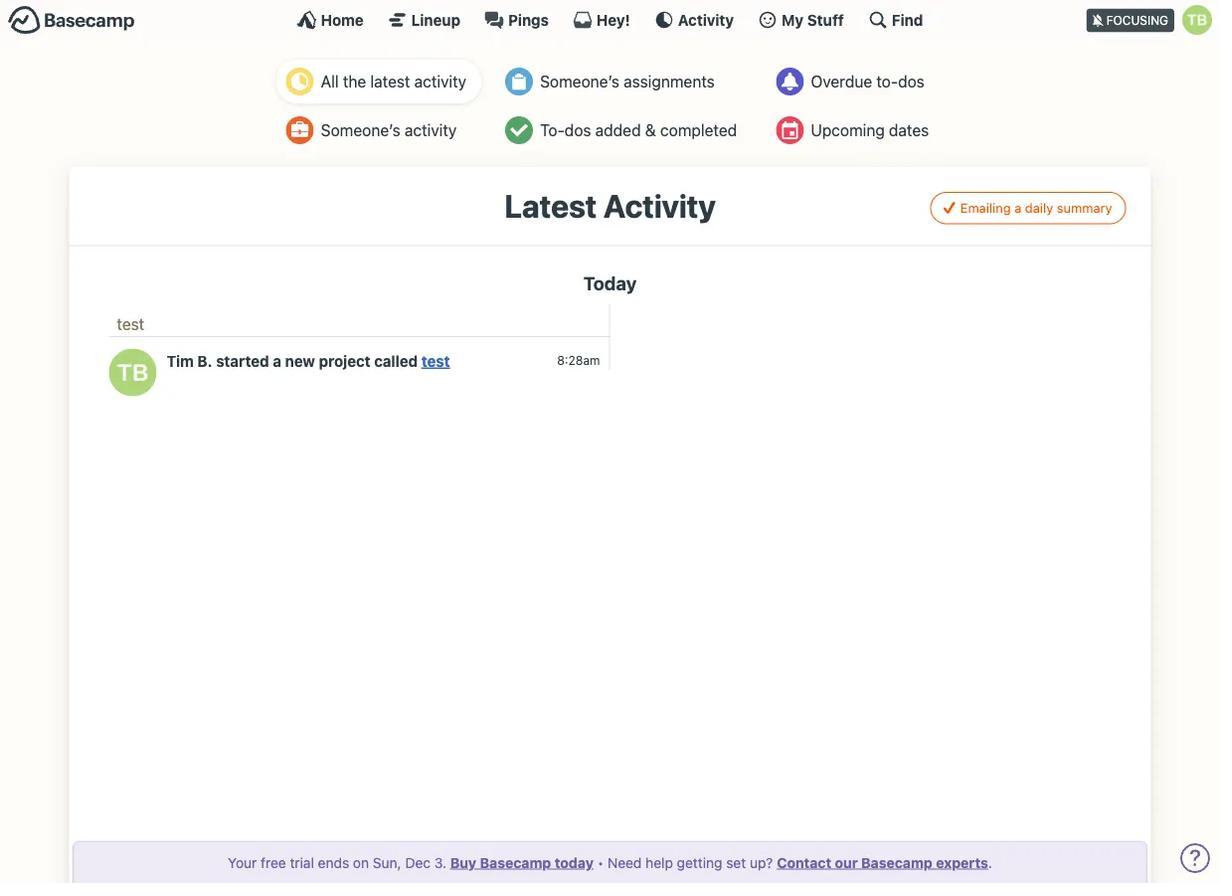 Task type: describe. For each thing, give the bounding box(es) containing it.
dates
[[889, 121, 929, 140]]

ends
[[318, 854, 349, 871]]

person report image
[[286, 116, 314, 144]]

today
[[584, 272, 637, 294]]

latest
[[370, 72, 410, 91]]

someone's activity
[[321, 121, 457, 140]]

reports image
[[776, 68, 804, 95]]

&
[[645, 121, 656, 140]]

0 horizontal spatial test link
[[117, 315, 144, 334]]

my stuff button
[[758, 10, 844, 30]]

8:28am element
[[557, 354, 600, 368]]

daily
[[1025, 200, 1054, 215]]

latest
[[505, 187, 597, 225]]

0 horizontal spatial test
[[117, 315, 144, 334]]

to-dos added & completed
[[540, 121, 737, 140]]

someone's for someone's activity
[[321, 121, 401, 140]]

your
[[228, 854, 257, 871]]

someone's for someone's assignments
[[540, 72, 620, 91]]

someone's activity link
[[276, 108, 481, 152]]

all the latest activity
[[321, 72, 466, 91]]

stuff
[[807, 11, 844, 28]]

today
[[555, 854, 594, 871]]

1 horizontal spatial dos
[[898, 72, 925, 91]]

activity inside "link"
[[414, 72, 466, 91]]

schedule image
[[776, 116, 804, 144]]

buy basecamp today link
[[450, 854, 594, 871]]

upcoming
[[811, 121, 885, 140]]

tim burton image for 8:28am
[[109, 348, 157, 396]]

on
[[353, 854, 369, 871]]

todo image
[[505, 116, 533, 144]]

the
[[343, 72, 366, 91]]

assignment image
[[505, 68, 533, 95]]

focusing button
[[1087, 0, 1220, 39]]

hey! button
[[573, 10, 630, 30]]

3.
[[434, 854, 447, 871]]

pings
[[508, 11, 549, 28]]

home link
[[297, 10, 364, 30]]

summary
[[1057, 200, 1113, 215]]

main element
[[0, 0, 1220, 39]]

my stuff
[[782, 11, 844, 28]]

0 horizontal spatial dos
[[565, 121, 591, 140]]

help
[[646, 854, 673, 871]]

sun,
[[373, 854, 402, 871]]

switch accounts image
[[8, 5, 135, 36]]

to-
[[877, 72, 898, 91]]

0 horizontal spatial a
[[273, 352, 281, 370]]

tim b. started a new project called test
[[167, 352, 450, 370]]

started
[[216, 352, 269, 370]]

8:28am
[[557, 354, 600, 368]]

completed
[[660, 121, 737, 140]]

overdue
[[811, 72, 872, 91]]



Task type: locate. For each thing, give the bounding box(es) containing it.
activity right latest at left top
[[414, 72, 466, 91]]

activity down the &
[[603, 187, 716, 225]]

b.
[[197, 352, 212, 370]]

.
[[989, 854, 993, 871]]

0 vertical spatial activity
[[414, 72, 466, 91]]

0 horizontal spatial tim burton image
[[109, 348, 157, 396]]

1 vertical spatial tim burton image
[[109, 348, 157, 396]]

to-
[[540, 121, 565, 140]]

1 horizontal spatial tim burton image
[[1183, 5, 1212, 35]]

to-dos added & completed link
[[495, 108, 752, 152]]

test link
[[117, 315, 144, 334], [422, 352, 450, 370]]

contact our basecamp experts link
[[777, 854, 989, 871]]

0 vertical spatial dos
[[898, 72, 925, 91]]

latest activity
[[505, 187, 716, 225]]

your free trial ends on sun, dec  3. buy basecamp today • need help getting set up? contact our basecamp experts .
[[228, 854, 993, 871]]

assignments
[[624, 72, 715, 91]]

1 vertical spatial activity
[[603, 187, 716, 225]]

0 horizontal spatial basecamp
[[480, 854, 551, 871]]

experts
[[936, 854, 989, 871]]

1 horizontal spatial test link
[[422, 352, 450, 370]]

up?
[[750, 854, 773, 871]]

0 vertical spatial tim burton image
[[1183, 5, 1212, 35]]

activity link
[[654, 10, 734, 30]]

all
[[321, 72, 339, 91]]

all the latest activity link
[[276, 60, 481, 103]]

emailing a daily summary
[[961, 200, 1113, 215]]

someone's
[[540, 72, 620, 91], [321, 121, 401, 140]]

need
[[608, 854, 642, 871]]

tim burton image for focusing
[[1183, 5, 1212, 35]]

a left new
[[273, 352, 281, 370]]

new
[[285, 352, 315, 370]]

upcoming dates link
[[766, 108, 944, 152]]

1 basecamp from the left
[[480, 854, 551, 871]]

someone's down the
[[321, 121, 401, 140]]

tim burton image inside focusing dropdown button
[[1183, 5, 1212, 35]]

activity
[[678, 11, 734, 28], [603, 187, 716, 225]]

activity
[[414, 72, 466, 91], [405, 121, 457, 140]]

activity inside main 'element'
[[678, 11, 734, 28]]

dos
[[898, 72, 925, 91], [565, 121, 591, 140]]

1 vertical spatial dos
[[565, 121, 591, 140]]

focusing
[[1107, 13, 1169, 27]]

0 vertical spatial activity
[[678, 11, 734, 28]]

project
[[319, 352, 371, 370]]

a inside button
[[1015, 200, 1022, 215]]

1 vertical spatial activity
[[405, 121, 457, 140]]

tim burton image left tim on the top
[[109, 348, 157, 396]]

activity down all the latest activity
[[405, 121, 457, 140]]

basecamp right our
[[861, 854, 933, 871]]

a left daily
[[1015, 200, 1022, 215]]

find
[[892, 11, 923, 28]]

1 vertical spatial test
[[422, 352, 450, 370]]

0 horizontal spatial someone's
[[321, 121, 401, 140]]

1 horizontal spatial a
[[1015, 200, 1022, 215]]

tim burton image right focusing
[[1183, 5, 1212, 35]]

2 basecamp from the left
[[861, 854, 933, 871]]

activity report image
[[286, 68, 314, 95]]

contact
[[777, 854, 832, 871]]

hey!
[[597, 11, 630, 28]]

basecamp right buy
[[480, 854, 551, 871]]

find button
[[868, 10, 923, 30]]

home
[[321, 11, 364, 28]]

free
[[261, 854, 286, 871]]

1 vertical spatial someone's
[[321, 121, 401, 140]]

1 horizontal spatial someone's
[[540, 72, 620, 91]]

our
[[835, 854, 858, 871]]

•
[[598, 854, 604, 871]]

activity up assignments
[[678, 11, 734, 28]]

set
[[726, 854, 746, 871]]

1 horizontal spatial test
[[422, 352, 450, 370]]

0 vertical spatial someone's
[[540, 72, 620, 91]]

lineup
[[411, 11, 461, 28]]

someone's up to-
[[540, 72, 620, 91]]

test
[[117, 315, 144, 334], [422, 352, 450, 370]]

0 vertical spatial a
[[1015, 200, 1022, 215]]

lineup link
[[388, 10, 461, 30]]

1 horizontal spatial basecamp
[[861, 854, 933, 871]]

1 vertical spatial test link
[[422, 352, 450, 370]]

upcoming dates
[[811, 121, 929, 140]]

getting
[[677, 854, 723, 871]]

dec
[[405, 854, 431, 871]]

overdue to-dos
[[811, 72, 925, 91]]

emailing
[[961, 200, 1011, 215]]

someone's assignments
[[540, 72, 715, 91]]

dos left added
[[565, 121, 591, 140]]

0 vertical spatial test link
[[117, 315, 144, 334]]

a
[[1015, 200, 1022, 215], [273, 352, 281, 370]]

overdue to-dos link
[[766, 60, 944, 103]]

my
[[782, 11, 804, 28]]

buy
[[450, 854, 477, 871]]

dos up dates
[[898, 72, 925, 91]]

tim
[[167, 352, 194, 370]]

basecamp
[[480, 854, 551, 871], [861, 854, 933, 871]]

someone's assignments link
[[495, 60, 752, 103]]

trial
[[290, 854, 314, 871]]

added
[[595, 121, 641, 140]]

0 vertical spatial test
[[117, 315, 144, 334]]

tim burton image
[[1183, 5, 1212, 35], [109, 348, 157, 396]]

1 vertical spatial a
[[273, 352, 281, 370]]

called
[[374, 352, 418, 370]]

emailing a daily summary button
[[931, 192, 1126, 224]]

pings button
[[484, 10, 549, 30]]



Task type: vqa. For each thing, say whether or not it's contained in the screenshot.


